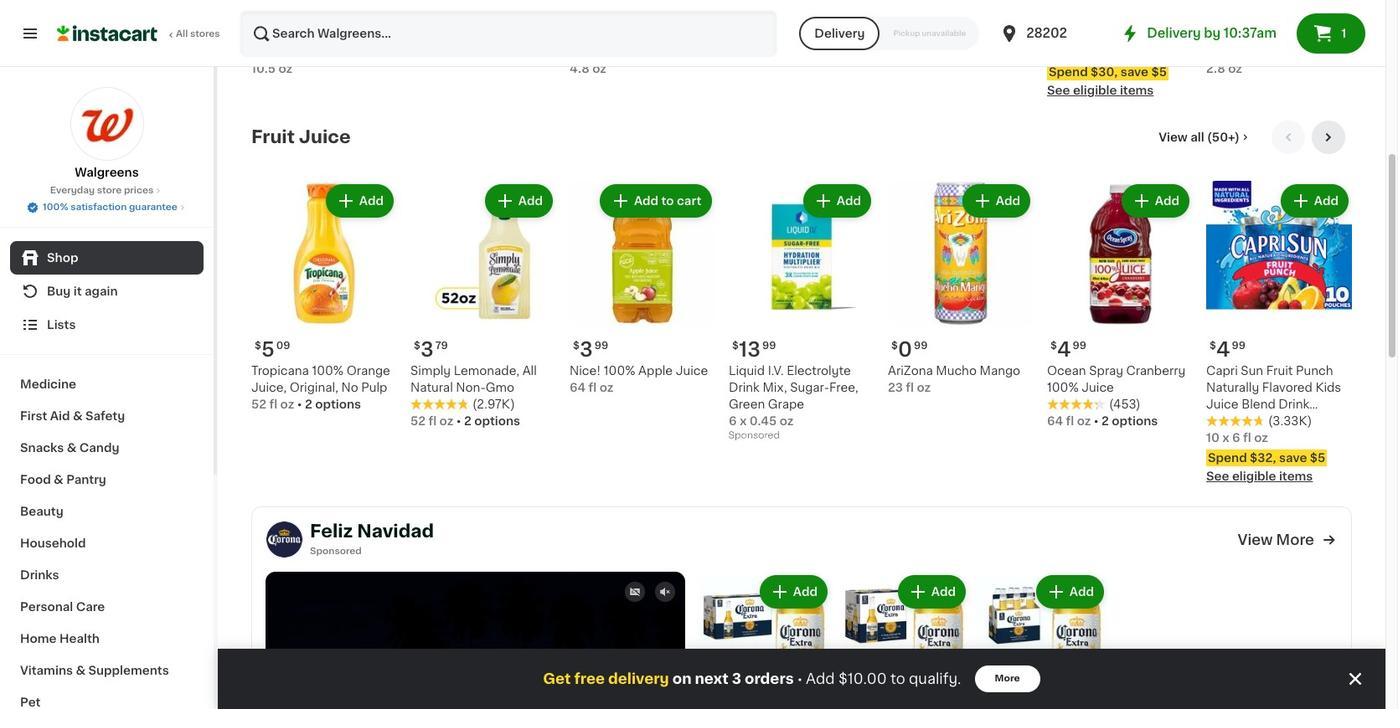 Task type: vqa. For each thing, say whether or not it's contained in the screenshot.
the Meat & Seafood
no



Task type: locate. For each thing, give the bounding box(es) containing it.
hostess powdered donettes bag sugar mini donuts
[[251, 0, 381, 41]]

$5 right $30,
[[1152, 66, 1167, 78]]

$5 for spend $30, save $5 see eligible items
[[1152, 66, 1167, 78]]

items down (3.33k)
[[1279, 471, 1313, 483]]

chocolate
[[1283, 0, 1344, 8]]

see for spend $30, save $5 see eligible items
[[1047, 85, 1070, 97]]

share
[[411, 13, 444, 25]]

0 horizontal spatial options
[[315, 399, 361, 411]]

2 vertical spatial fruit
[[1267, 365, 1293, 377]]

to right $10.00
[[891, 673, 905, 686]]

snacks, down the fries
[[930, 13, 975, 25]]

$ for capri sun fruit punch naturally flavored kids juice blend drink pouches
[[1210, 341, 1216, 351]]

$ left 79
[[414, 341, 420, 351]]

i.v.
[[768, 365, 784, 377]]

0 vertical spatial fruit
[[622, 0, 649, 8]]

0 horizontal spatial fruit
[[251, 128, 295, 146]]

$ 5 09
[[255, 340, 290, 360]]

0 horizontal spatial delivery
[[815, 28, 865, 39]]

1 horizontal spatial 2
[[464, 416, 471, 427]]

oz right 3.63
[[917, 46, 931, 58]]

1 vertical spatial fruit
[[251, 128, 295, 146]]

potato
[[888, 13, 927, 25]]

1 $ 4 99 from the left
[[1051, 340, 1087, 360]]

(2.97k)
[[473, 399, 515, 411]]

64 down ocean on the bottom right of the page
[[1047, 416, 1063, 427]]

save for $30,
[[1121, 66, 1149, 78]]

1 horizontal spatial candy
[[1240, 30, 1279, 41]]

1 horizontal spatial snacks,
[[930, 13, 975, 25]]

items
[[1120, 85, 1154, 97], [1279, 471, 1313, 483]]

1 vertical spatial sponsored badge image
[[729, 431, 780, 441]]

0 vertical spatial flavored
[[652, 0, 702, 8]]

0 horizontal spatial spend
[[1049, 66, 1088, 78]]

0 horizontal spatial flavored
[[652, 0, 702, 8]]

$5 inside spend $32, save $5 see eligible items
[[1310, 453, 1326, 464]]

1 horizontal spatial 64
[[1047, 416, 1063, 427]]

more
[[1276, 533, 1314, 547], [995, 674, 1020, 684]]

0 horizontal spatial $ 4 99
[[1051, 340, 1087, 360]]

• down ocean spray cranberry 100% juice on the bottom
[[1094, 416, 1099, 427]]

3 right next
[[732, 673, 741, 686]]

6 down the pouches
[[1232, 433, 1240, 444]]

all
[[176, 29, 188, 39], [522, 365, 537, 377]]

1 vertical spatial view
[[1238, 533, 1273, 547]]

09
[[276, 341, 290, 351]]

0 vertical spatial 52
[[251, 399, 266, 411]]

fruit right sun
[[1267, 365, 1293, 377]]

to left cart
[[661, 195, 674, 207]]

personal care
[[20, 602, 105, 613]]

see inside spend $32, save $5 see eligible items
[[1206, 471, 1229, 483]]

10:37am
[[1224, 27, 1277, 39]]

$ 0 99
[[891, 340, 928, 360]]

0 horizontal spatial 2
[[305, 399, 312, 411]]

2 $ from the left
[[414, 341, 420, 351]]

eligible inside spend $32, save $5 see eligible items
[[1232, 471, 1276, 483]]

3 for $ 3 99
[[580, 340, 593, 360]]

13
[[739, 340, 761, 360]]

view down spend $32, save $5 see eligible items at the right bottom
[[1238, 533, 1273, 547]]

2 horizontal spatial 2
[[1102, 416, 1109, 427]]

juice inside ocean spray cranberry 100% juice
[[1082, 382, 1114, 394]]

size for reese's
[[1236, 13, 1260, 25]]

(78)
[[313, 46, 337, 58]]

shop
[[47, 252, 78, 264]]

flavored down potato
[[913, 30, 963, 41]]

size inside the haribo gummi candy, share size
[[447, 13, 472, 25]]

items down smartfood white cheddar cheese popcorn button
[[1120, 85, 1154, 97]]

10.5
[[251, 63, 276, 75]]

$5 inside spend $30, save $5 see eligible items
[[1152, 66, 1167, 78]]

blend
[[1242, 399, 1276, 411]]

sponsored badge image
[[729, 45, 780, 55], [729, 431, 780, 441]]

1 horizontal spatial eligible
[[1232, 471, 1276, 483]]

arizona mucho mango 23 fl oz
[[888, 365, 1021, 394]]

0 horizontal spatial to
[[661, 195, 674, 207]]

more down spend $32, save $5 see eligible items at the right bottom
[[1276, 533, 1314, 547]]

$ for simply lemonade, all natural non-gmo
[[414, 341, 420, 351]]

0 vertical spatial to
[[661, 195, 674, 207]]

1 horizontal spatial delivery
[[1147, 27, 1201, 39]]

items for $32,
[[1279, 471, 1313, 483]]

5 oz
[[411, 46, 435, 58]]

6 down 'green'
[[729, 416, 737, 427]]

eligible inside spend $30, save $5 see eligible items
[[1073, 85, 1117, 97]]

sponsored badge image for product group containing kind caramel almond & sea salt
[[729, 45, 780, 55]]

$ inside the '$ 5 09'
[[255, 341, 261, 351]]

1 horizontal spatial 52
[[411, 416, 426, 427]]

1 button
[[1297, 13, 1366, 54]]

oz right 1.4
[[769, 30, 783, 41]]

pet link
[[10, 687, 204, 710]]

7 $ from the left
[[1210, 341, 1216, 351]]

100%
[[43, 203, 68, 212], [312, 365, 344, 377], [604, 365, 636, 377], [1047, 382, 1079, 394]]

4 up capri
[[1216, 340, 1230, 360]]

100% inside button
[[43, 203, 68, 212]]

52 inside tropicana 100% orange juice, original, no pulp 52 fl oz • 2 options
[[251, 399, 266, 411]]

green
[[729, 399, 765, 411]]

4 $ from the left
[[732, 341, 739, 351]]

1 size from the left
[[447, 13, 472, 25]]

1 horizontal spatial $5
[[1310, 453, 1326, 464]]

see
[[1047, 85, 1070, 97], [1206, 471, 1229, 483]]

0 vertical spatial candy
[[1240, 30, 1279, 41]]

99 for arizona
[[914, 341, 928, 351]]

None search field
[[240, 10, 778, 57]]

spend left $30,
[[1049, 66, 1088, 78]]

oz down grape
[[780, 416, 794, 427]]

food
[[20, 474, 51, 486]]

delivery
[[608, 673, 669, 686]]

6 down sea
[[729, 30, 737, 41]]

natural
[[411, 382, 453, 394]]

& right aid
[[73, 411, 83, 422]]

1 horizontal spatial fruit
[[622, 0, 649, 8]]

size for haribo
[[447, 13, 472, 25]]

0 horizontal spatial 3
[[420, 340, 434, 360]]

1 vertical spatial all
[[522, 365, 537, 377]]

10
[[1206, 433, 1220, 444]]

everyday
[[50, 186, 95, 195]]

save right $32, on the bottom right
[[1279, 453, 1307, 464]]

0 vertical spatial 6
[[729, 30, 737, 41]]

lists link
[[10, 308, 204, 342]]

pantry
[[66, 474, 106, 486]]

4 99 from the left
[[1073, 341, 1087, 351]]

fl down juice,
[[269, 399, 277, 411]]

eligible for $30,
[[1073, 85, 1117, 97]]

oz inside nice! 100% apple juice 64 fl oz
[[600, 382, 614, 394]]

0 horizontal spatial all
[[176, 29, 188, 39]]

store
[[97, 186, 122, 195]]

• down original,
[[297, 399, 302, 411]]

juice inside nice! 100% apple juice 64 fl oz
[[676, 365, 708, 377]]

$ for nice! 100% apple juice
[[573, 341, 580, 351]]

1 4 from the left
[[1057, 340, 1071, 360]]

64 inside nice! 100% apple juice 64 fl oz
[[570, 382, 586, 394]]

sugar-
[[790, 382, 829, 394]]

reese's
[[1206, 0, 1253, 8]]

oz inside liquid i.v. electrolyte drink mix, sugar-free, green grape 6 x 0.45 oz
[[780, 416, 794, 427]]

2 99 from the left
[[762, 341, 776, 351]]

tropical
[[637, 30, 684, 41]]

2 $ 4 99 from the left
[[1210, 340, 1246, 360]]

1 horizontal spatial view
[[1238, 533, 1273, 547]]

drink up (3.33k)
[[1279, 399, 1310, 411]]

(3.33k)
[[1268, 416, 1312, 427]]

product group containing 13
[[729, 181, 875, 445]]

items inside spend $30, save $5 see eligible items
[[1120, 85, 1154, 97]]

oz inside "chester's fries corn & potato snacks, flamin' hot flavored 3.63 oz"
[[917, 46, 931, 58]]

23
[[888, 382, 903, 394]]

★★★★★
[[251, 46, 310, 58], [251, 46, 310, 58], [570, 46, 628, 58], [570, 46, 628, 58], [411, 399, 469, 411], [411, 399, 469, 411], [1047, 399, 1106, 411], [1047, 399, 1106, 411], [1206, 416, 1265, 427], [1206, 416, 1265, 427]]

oz
[[769, 30, 783, 41], [421, 46, 435, 58], [917, 46, 931, 58], [279, 63, 293, 75], [592, 63, 606, 75], [1228, 63, 1242, 75], [600, 382, 614, 394], [917, 382, 931, 394], [280, 399, 294, 411], [439, 416, 453, 427], [780, 416, 794, 427], [1077, 416, 1091, 427], [1254, 433, 1268, 444]]

0 horizontal spatial view
[[1159, 132, 1188, 143]]

orders
[[745, 673, 794, 686]]

fruit inside capri sun fruit punch naturally flavored kids juice blend drink pouches
[[1267, 365, 1293, 377]]

99 inside $ 0 99
[[914, 341, 928, 351]]

gushers fruit flavored snacks, strawberry splash and tropical
[[570, 0, 702, 41]]

1 vertical spatial see
[[1206, 471, 1229, 483]]

99 right 0
[[914, 341, 928, 351]]

donuts
[[279, 30, 322, 41]]

64
[[570, 382, 586, 394], [1047, 416, 1063, 427]]

x down 'green'
[[740, 416, 747, 427]]

100% down everyday
[[43, 203, 68, 212]]

Search field
[[241, 12, 776, 55]]

3 99 from the left
[[914, 341, 928, 351]]

52 down juice,
[[251, 399, 266, 411]]

fl down nice!
[[589, 382, 597, 394]]

x
[[740, 30, 747, 41], [740, 416, 747, 427], [1223, 433, 1230, 444]]

oz right 10.5
[[279, 63, 293, 75]]

flavored up strawberry
[[652, 0, 702, 8]]

5 inside product group
[[261, 340, 275, 360]]

size inside reese's milk chocolate king size peanut butter cups candy (200) 2.8 oz
[[1236, 13, 1260, 25]]

0 horizontal spatial $5
[[1152, 66, 1167, 78]]

2 horizontal spatial flavored
[[1262, 382, 1313, 394]]

cart
[[677, 195, 701, 207]]

3 $ from the left
[[573, 341, 580, 351]]

options down (453)
[[1112, 416, 1158, 427]]

1 99 from the left
[[595, 341, 608, 351]]

1 horizontal spatial 4
[[1216, 340, 1230, 360]]

3 up nice!
[[580, 340, 593, 360]]

5 down share
[[411, 46, 418, 58]]

0 horizontal spatial more
[[995, 674, 1020, 684]]

candy down safety
[[79, 442, 119, 454]]

1 horizontal spatial 5
[[411, 46, 418, 58]]

1 vertical spatial flavored
[[913, 30, 963, 41]]

99 for nice!
[[595, 341, 608, 351]]

0 vertical spatial eligible
[[1073, 85, 1117, 97]]

item carousel region
[[251, 121, 1352, 494]]

home
[[20, 633, 57, 645]]

0 horizontal spatial 4
[[1057, 340, 1071, 360]]

fl inside tropicana 100% orange juice, original, no pulp 52 fl oz • 2 options
[[269, 399, 277, 411]]

1 horizontal spatial more
[[1276, 533, 1314, 547]]

1 vertical spatial eligible
[[1232, 471, 1276, 483]]

2 vertical spatial x
[[1223, 433, 1230, 444]]

fruit up strawberry
[[622, 0, 649, 8]]

fl down 'natural'
[[428, 416, 437, 427]]

2 horizontal spatial options
[[1112, 416, 1158, 427]]

100% inside nice! 100% apple juice 64 fl oz
[[604, 365, 636, 377]]

oz down nice!
[[600, 382, 614, 394]]

cheese
[[1101, 13, 1147, 25]]

snacks
[[20, 442, 64, 454]]

fl down the pouches
[[1243, 433, 1251, 444]]

1 horizontal spatial save
[[1279, 453, 1307, 464]]

fruit down 10.5 oz
[[251, 128, 295, 146]]

2 size from the left
[[1236, 13, 1260, 25]]

1 horizontal spatial flavored
[[913, 30, 963, 41]]

drink down the liquid
[[729, 382, 760, 394]]

5 99 from the left
[[1232, 341, 1246, 351]]

1 horizontal spatial spend
[[1208, 453, 1247, 464]]

1 vertical spatial save
[[1279, 453, 1307, 464]]

gmo
[[486, 382, 514, 394]]

options down no
[[315, 399, 361, 411]]

fl right 23
[[906, 382, 914, 394]]

2 vertical spatial flavored
[[1262, 382, 1313, 394]]

0 horizontal spatial size
[[447, 13, 472, 25]]

see down 10 at right
[[1206, 471, 1229, 483]]

99
[[595, 341, 608, 351], [762, 341, 776, 351], [914, 341, 928, 351], [1073, 341, 1087, 351], [1232, 341, 1246, 351]]

oz down 'natural'
[[439, 416, 453, 427]]

cups
[[1206, 30, 1237, 41]]

save right $30,
[[1121, 66, 1149, 78]]

instacart logo image
[[57, 23, 158, 44]]

4 up ocean on the bottom right of the page
[[1057, 340, 1071, 360]]

feliz
[[310, 523, 353, 540]]

oz inside arizona mucho mango 23 fl oz
[[917, 382, 931, 394]]

more right qualify.
[[995, 674, 1020, 684]]

1 horizontal spatial $ 4 99
[[1210, 340, 1246, 360]]

flavored down punch
[[1262, 382, 1313, 394]]

3 left 79
[[420, 340, 434, 360]]

spo
[[310, 547, 329, 556]]

1 horizontal spatial size
[[1236, 13, 1260, 25]]

5
[[411, 46, 418, 58], [261, 340, 275, 360]]

99 up nice!
[[595, 341, 608, 351]]

0 horizontal spatial 52
[[251, 399, 266, 411]]

delivery left by
[[1147, 27, 1201, 39]]

view inside popup button
[[1159, 132, 1188, 143]]

popcorn
[[1047, 30, 1097, 41]]

99 right the "13"
[[762, 341, 776, 351]]

0 horizontal spatial 64
[[570, 382, 586, 394]]

1 $ from the left
[[255, 341, 261, 351]]

$5 for spend $32, save $5 see eligible items
[[1310, 453, 1326, 464]]

•
[[297, 399, 302, 411], [456, 416, 461, 427], [1094, 416, 1099, 427], [797, 673, 803, 686]]

items inside spend $32, save $5 see eligible items
[[1279, 471, 1313, 483]]

0 vertical spatial 64
[[570, 382, 586, 394]]

mucho
[[936, 365, 977, 377]]

100% up original,
[[312, 365, 344, 377]]

1 horizontal spatial items
[[1279, 471, 1313, 483]]

vitamins & supplements link
[[10, 655, 204, 687]]

&
[[863, 0, 873, 8], [1011, 0, 1020, 8], [73, 411, 83, 422], [67, 442, 77, 454], [54, 474, 63, 486], [76, 665, 86, 677]]

64 fl oz • 2 options
[[1047, 416, 1158, 427]]

1 vertical spatial candy
[[79, 442, 119, 454]]

delivery
[[1147, 27, 1201, 39], [815, 28, 865, 39]]

5 left "09"
[[261, 340, 275, 360]]

2 down non-
[[464, 416, 471, 427]]

vitamins & supplements
[[20, 665, 169, 677]]

product group containing kind caramel almond & sea salt
[[729, 0, 875, 59]]

1 vertical spatial spend
[[1208, 453, 1247, 464]]

• right orders
[[797, 673, 803, 686]]

$ 4 99 up capri
[[1210, 340, 1246, 360]]

100% down ocean on the bottom right of the page
[[1047, 382, 1079, 394]]

spend $30, save $5 see eligible items
[[1047, 66, 1167, 97]]

oz down ocean spray cranberry 100% juice on the bottom
[[1077, 416, 1091, 427]]

$ inside '$ 13 99'
[[732, 341, 739, 351]]

see for spend $32, save $5 see eligible items
[[1206, 471, 1229, 483]]

kind
[[729, 0, 760, 8]]

99 inside '$ 13 99'
[[762, 341, 776, 351]]

$ for arizona mucho mango
[[891, 341, 898, 351]]

0 vertical spatial all
[[176, 29, 188, 39]]

1 horizontal spatial see
[[1206, 471, 1229, 483]]

2 sponsored badge image from the top
[[729, 431, 780, 441]]

100% inside ocean spray cranberry 100% juice
[[1047, 382, 1079, 394]]

next
[[695, 673, 729, 686]]

0 horizontal spatial eligible
[[1073, 85, 1117, 97]]

$ for ocean spray cranberry 100% juice
[[1051, 341, 1057, 351]]

spend for spend $32, save $5
[[1208, 453, 1247, 464]]

1 horizontal spatial all
[[522, 365, 537, 377]]

spend inside spend $32, save $5 see eligible items
[[1208, 453, 1247, 464]]

0 horizontal spatial drink
[[729, 382, 760, 394]]

sponsored badge image down 0.45
[[729, 431, 780, 441]]

4 for ocean
[[1057, 340, 1071, 360]]

1 vertical spatial 64
[[1047, 416, 1063, 427]]

1 horizontal spatial options
[[474, 416, 520, 427]]

$5 down (3.33k)
[[1310, 453, 1326, 464]]

0 vertical spatial save
[[1121, 66, 1149, 78]]

0 vertical spatial items
[[1120, 85, 1154, 97]]

sponsored badge image for product group containing 13
[[729, 431, 780, 441]]

to inside button
[[661, 195, 674, 207]]

spend down 10 x 6 fl oz
[[1208, 453, 1247, 464]]

& inside "chester's fries corn & potato snacks, flamin' hot flavored 3.63 oz"
[[1011, 0, 1020, 8]]

view left all in the top of the page
[[1159, 132, 1188, 143]]

6 inside liquid i.v. electrolyte drink mix, sugar-free, green grape 6 x 0.45 oz
[[729, 416, 737, 427]]

6 $ from the left
[[1051, 341, 1057, 351]]

more inside button
[[995, 674, 1020, 684]]

x inside kind caramel almond & sea salt 6 x 1.4 oz
[[740, 30, 747, 41]]

see inside spend $30, save $5 see eligible items
[[1047, 85, 1070, 97]]

delivery for delivery
[[815, 28, 865, 39]]

mini
[[251, 30, 276, 41]]

x left 1.4
[[740, 30, 747, 41]]

fl inside arizona mucho mango 23 fl oz
[[906, 382, 914, 394]]

$ up ocean on the bottom right of the page
[[1051, 341, 1057, 351]]

100% right nice!
[[604, 365, 636, 377]]

drink inside capri sun fruit punch naturally flavored kids juice blend drink pouches
[[1279, 399, 1310, 411]]

options inside tropicana 100% orange juice, original, no pulp 52 fl oz • 2 options
[[315, 399, 361, 411]]

save inside spend $32, save $5 see eligible items
[[1279, 453, 1307, 464]]

snacks, down gushers
[[570, 13, 615, 25]]

1 vertical spatial items
[[1279, 471, 1313, 483]]

snacks & candy
[[20, 442, 119, 454]]

1 vertical spatial 5
[[261, 340, 275, 360]]

$ inside $ 0 99
[[891, 341, 898, 351]]

5 $ from the left
[[891, 341, 898, 351]]

x inside liquid i.v. electrolyte drink mix, sugar-free, green grape 6 x 0.45 oz
[[740, 416, 747, 427]]

sponsored badge image inside item carousel region
[[729, 431, 780, 441]]

x right 10 at right
[[1223, 433, 1230, 444]]

feliz navidad spo nsored
[[310, 523, 434, 556]]

0 horizontal spatial save
[[1121, 66, 1149, 78]]

4.8
[[570, 63, 590, 75]]

oz down juice,
[[280, 399, 294, 411]]

product group
[[729, 0, 875, 59], [1047, 0, 1193, 99], [251, 181, 397, 413], [411, 181, 556, 430], [570, 181, 715, 396], [729, 181, 875, 445], [888, 181, 1034, 396], [1047, 181, 1193, 430], [1206, 181, 1352, 485], [700, 572, 831, 710], [838, 572, 969, 710], [976, 572, 1108, 710]]

oz right 2.8
[[1228, 63, 1242, 75]]

2 vertical spatial 6
[[1232, 433, 1240, 444]]

size down the gummi
[[447, 13, 472, 25]]

all left stores
[[176, 29, 188, 39]]

1 vertical spatial $5
[[1310, 453, 1326, 464]]

0 horizontal spatial 5
[[261, 340, 275, 360]]

1 horizontal spatial 3
[[580, 340, 593, 360]]

0 vertical spatial x
[[740, 30, 747, 41]]

product group containing 5
[[251, 181, 397, 413]]

99 inside $ 3 99
[[595, 341, 608, 351]]

0 horizontal spatial snacks,
[[570, 13, 615, 25]]

1 horizontal spatial drink
[[1279, 399, 1310, 411]]

snacks, inside gushers fruit flavored snacks, strawberry splash and tropical
[[570, 13, 615, 25]]

1 snacks, from the left
[[570, 13, 615, 25]]

99 up sun
[[1232, 341, 1246, 351]]

0 horizontal spatial see
[[1047, 85, 1070, 97]]

0 horizontal spatial candy
[[79, 442, 119, 454]]

0 horizontal spatial items
[[1120, 85, 1154, 97]]

2 horizontal spatial fruit
[[1267, 365, 1293, 377]]

candy down peanut
[[1240, 30, 1279, 41]]

kind caramel almond & sea salt 6 x 1.4 oz
[[729, 0, 873, 41]]

1 vertical spatial 6
[[729, 416, 737, 427]]

64 down nice!
[[570, 382, 586, 394]]

2 4 from the left
[[1216, 340, 1230, 360]]

sponsored badge image down 1.4
[[729, 45, 780, 55]]

$ up capri
[[1210, 341, 1216, 351]]

0 vertical spatial more
[[1276, 533, 1314, 547]]

see down popcorn
[[1047, 85, 1070, 97]]

spend inside spend $30, save $5 see eligible items
[[1049, 66, 1088, 78]]

spend for spend $30, save $5
[[1049, 66, 1088, 78]]

candy
[[1240, 30, 1279, 41], [79, 442, 119, 454]]

0 vertical spatial sponsored badge image
[[729, 45, 780, 55]]

1 vertical spatial more
[[995, 674, 1020, 684]]

$ 4 99 up ocean on the bottom right of the page
[[1051, 340, 1087, 360]]

1 sponsored badge image from the top
[[729, 45, 780, 55]]

0 vertical spatial spend
[[1049, 66, 1088, 78]]

save inside spend $30, save $5 see eligible items
[[1121, 66, 1149, 78]]

1 horizontal spatial to
[[891, 673, 905, 686]]

52 down 'natural'
[[411, 416, 426, 427]]

2 snacks, from the left
[[930, 13, 975, 25]]

2 horizontal spatial 3
[[732, 673, 741, 686]]

0 vertical spatial drink
[[729, 382, 760, 394]]

& right almond
[[863, 0, 873, 8]]

save for $32,
[[1279, 453, 1307, 464]]

99 up ocean on the bottom right of the page
[[1073, 341, 1087, 351]]

0 vertical spatial $5
[[1152, 66, 1167, 78]]

eligible down $32, on the bottom right
[[1232, 471, 1276, 483]]

& up flamin'
[[1011, 0, 1020, 8]]

delivery down almond
[[815, 28, 865, 39]]

eligible
[[1073, 85, 1117, 97], [1232, 471, 1276, 483]]

simply
[[411, 365, 451, 377]]

all stores link
[[57, 10, 221, 57]]

$ inside $ 3 99
[[573, 341, 580, 351]]

& right food
[[54, 474, 63, 486]]

medicine
[[20, 379, 76, 390]]

oz down arizona
[[917, 382, 931, 394]]

0
[[898, 340, 912, 360]]

$ inside $ 3 79
[[414, 341, 420, 351]]

buy it again link
[[10, 275, 204, 308]]

2 for 4
[[1102, 416, 1109, 427]]

1 vertical spatial to
[[891, 673, 905, 686]]

0 vertical spatial see
[[1047, 85, 1070, 97]]

$
[[255, 341, 261, 351], [414, 341, 420, 351], [573, 341, 580, 351], [732, 341, 739, 351], [891, 341, 898, 351], [1051, 341, 1057, 351], [1210, 341, 1216, 351]]

eligible down $30,
[[1073, 85, 1117, 97]]

delivery inside button
[[815, 28, 865, 39]]

1 vertical spatial x
[[740, 416, 747, 427]]

1 vertical spatial drink
[[1279, 399, 1310, 411]]

buy
[[47, 286, 71, 297]]

0 vertical spatial view
[[1159, 132, 1188, 143]]

options down the (2.97k)
[[474, 416, 520, 427]]



Task type: describe. For each thing, give the bounding box(es) containing it.
everyday store prices
[[50, 186, 154, 195]]

spray
[[1089, 365, 1123, 377]]

guarantee
[[129, 203, 178, 212]]

tropicana 100% orange juice, original, no pulp 52 fl oz • 2 options
[[251, 365, 390, 411]]

delivery by 10:37am
[[1147, 27, 1277, 39]]

caramel
[[763, 0, 812, 8]]

(50+)
[[1207, 132, 1240, 143]]

original,
[[290, 382, 338, 394]]

and
[[612, 30, 634, 41]]

2 for 3
[[464, 416, 471, 427]]

snacks, inside "chester's fries corn & potato snacks, flamin' hot flavored 3.63 oz"
[[930, 13, 975, 25]]

delivery for delivery by 10:37am
[[1147, 27, 1201, 39]]

flavored inside gushers fruit flavored snacks, strawberry splash and tropical
[[652, 0, 702, 8]]

oz right the '4.8'
[[592, 63, 606, 75]]

10 x 6 fl oz
[[1206, 433, 1268, 444]]

peanut
[[1263, 13, 1305, 25]]

haribo gummi candy, share size
[[411, 0, 550, 25]]

all stores
[[176, 29, 220, 39]]

beauty
[[20, 506, 63, 518]]

add to cart
[[634, 195, 701, 207]]

fl inside nice! 100% apple juice 64 fl oz
[[589, 382, 597, 394]]

• inside tropicana 100% orange juice, original, no pulp 52 fl oz • 2 options
[[297, 399, 302, 411]]

first aid & safety link
[[10, 400, 204, 432]]

$ 4 99 for ocean
[[1051, 340, 1087, 360]]

safety
[[85, 411, 125, 422]]

product group containing smartfood white cheddar cheese popcorn
[[1047, 0, 1193, 99]]

more button
[[975, 666, 1040, 693]]

fruit inside gushers fruit flavored snacks, strawberry splash and tropical
[[622, 0, 649, 8]]

product group containing 0
[[888, 181, 1034, 396]]

king
[[1206, 13, 1233, 25]]

free,
[[829, 382, 858, 394]]

smartfood
[[1047, 0, 1110, 8]]

medicine link
[[10, 369, 204, 400]]

& right snacks
[[67, 442, 77, 454]]

lemonade,
[[454, 365, 519, 377]]

3 inside "get free delivery on next 3 orders • add $10.00 to qualify."
[[732, 673, 741, 686]]

100% inside tropicana 100% orange juice, original, no pulp 52 fl oz • 2 options
[[312, 365, 344, 377]]

28202 button
[[1000, 10, 1100, 57]]

cranberry
[[1126, 365, 1186, 377]]

non-
[[456, 382, 486, 394]]

$32,
[[1250, 453, 1276, 464]]

options for 4
[[1112, 416, 1158, 427]]

service type group
[[800, 17, 980, 50]]

get
[[543, 673, 571, 686]]

smartfood white cheddar cheese popcorn button
[[1047, 0, 1193, 61]]

liquid i.v. electrolyte drink mix, sugar-free, green grape 6 x 0.45 oz
[[729, 365, 858, 427]]

eligible for $32,
[[1232, 471, 1276, 483]]

arizona
[[888, 365, 933, 377]]

$ for tropicana 100% orange juice, original, no pulp
[[255, 341, 261, 351]]

28202
[[1026, 27, 1067, 39]]

pulp
[[361, 382, 387, 394]]

reese's milk chocolate king size peanut butter cups candy (200) 2.8 oz
[[1206, 0, 1345, 75]]

view all (50+)
[[1159, 132, 1240, 143]]

oz inside kind caramel almond & sea salt 6 x 1.4 oz
[[769, 30, 783, 41]]

add to cart button
[[601, 186, 710, 216]]

corona image
[[266, 521, 303, 559]]

flavored inside capri sun fruit punch naturally flavored kids juice blend drink pouches
[[1262, 382, 1313, 394]]

personal care link
[[10, 591, 204, 623]]

it
[[74, 286, 82, 297]]

capri
[[1206, 365, 1238, 377]]

walgreens logo image
[[70, 87, 144, 161]]

treatment tracker modal dialog
[[218, 649, 1386, 710]]

99 for liquid
[[762, 341, 776, 351]]

3.63
[[888, 46, 915, 58]]

food & pantry link
[[10, 464, 204, 496]]

nsored
[[329, 547, 362, 556]]

shop link
[[10, 241, 204, 275]]

add inside "get free delivery on next 3 orders • add $10.00 to qualify."
[[806, 673, 835, 686]]

grape
[[768, 399, 804, 411]]

hot
[[888, 30, 910, 41]]

juice inside capri sun fruit punch naturally flavored kids juice blend drink pouches
[[1206, 399, 1239, 411]]

52 fl oz • 2 options
[[411, 416, 520, 427]]

oz up $32, on the bottom right
[[1254, 433, 1268, 444]]

pet
[[20, 697, 41, 709]]

4.8 oz
[[570, 63, 606, 75]]

$ 4 99 for capri
[[1210, 340, 1246, 360]]

smartfood white cheddar cheese popcorn
[[1047, 0, 1147, 41]]

powdered
[[303, 0, 363, 8]]

add inside button
[[634, 195, 658, 207]]

(200)
[[1268, 46, 1301, 58]]

personal
[[20, 602, 73, 613]]

1 vertical spatial 52
[[411, 416, 426, 427]]

household
[[20, 538, 86, 550]]

sun
[[1241, 365, 1264, 377]]

home health link
[[10, 623, 204, 655]]

ocean spray cranberry 100% juice
[[1047, 365, 1186, 394]]

2 inside tropicana 100% orange juice, original, no pulp 52 fl oz • 2 options
[[305, 399, 312, 411]]

oz inside reese's milk chocolate king size peanut butter cups candy (200) 2.8 oz
[[1228, 63, 1242, 75]]

drink inside liquid i.v. electrolyte drink mix, sugar-free, green grape 6 x 0.45 oz
[[729, 382, 760, 394]]

fruit juice
[[251, 128, 351, 146]]

100% satisfaction guarantee
[[43, 203, 178, 212]]

fl down ocean on the bottom right of the page
[[1066, 416, 1074, 427]]

lists
[[47, 319, 76, 331]]

drinks
[[20, 570, 59, 581]]

candy inside reese's milk chocolate king size peanut butter cups candy (200) 2.8 oz
[[1240, 30, 1279, 41]]

delivery by 10:37am link
[[1120, 23, 1277, 44]]

buy it again
[[47, 286, 118, 297]]

items for $30,
[[1120, 85, 1154, 97]]

79
[[435, 341, 448, 351]]

flavored inside "chester's fries corn & potato snacks, flamin' hot flavored 3.63 oz"
[[913, 30, 963, 41]]

to inside "get free delivery on next 3 orders • add $10.00 to qualify."
[[891, 673, 905, 686]]

milk
[[1256, 0, 1280, 8]]

nice!
[[570, 365, 601, 377]]

oz down share
[[421, 46, 435, 58]]

corn
[[979, 0, 1008, 8]]

oz inside tropicana 100% orange juice, original, no pulp 52 fl oz • 2 options
[[280, 399, 294, 411]]

satisfaction
[[70, 203, 127, 212]]

sugar
[[347, 13, 381, 25]]

home health
[[20, 633, 100, 645]]

$30,
[[1091, 66, 1118, 78]]

$ for liquid i.v. electrolyte drink mix, sugar-free, green grape
[[732, 341, 739, 351]]

punch
[[1296, 365, 1333, 377]]

capri sun fruit punch naturally flavored kids juice blend drink pouches
[[1206, 365, 1342, 427]]

options for 3
[[474, 416, 520, 427]]

chester's fries corn & potato snacks, flamin' hot flavored 3.63 oz
[[888, 0, 1020, 58]]

4 for capri
[[1216, 340, 1230, 360]]

• down non-
[[456, 416, 461, 427]]

candy,
[[508, 0, 550, 8]]

(1.99k)
[[632, 46, 673, 58]]

& down "health"
[[76, 665, 86, 677]]

all inside simply lemonade, all natural non-gmo
[[522, 365, 537, 377]]

& inside kind caramel almond & sea salt 6 x 1.4 oz
[[863, 0, 873, 8]]

health
[[59, 633, 100, 645]]

view for view more
[[1238, 533, 1273, 547]]

strawberry
[[618, 13, 683, 25]]

3 for $ 3 79
[[420, 340, 434, 360]]

hostess
[[251, 0, 300, 8]]

0 vertical spatial 5
[[411, 46, 418, 58]]

view for view all (50+)
[[1159, 132, 1188, 143]]

• inside "get free delivery on next 3 orders • add $10.00 to qualify."
[[797, 673, 803, 686]]

6 inside kind caramel almond & sea salt 6 x 1.4 oz
[[729, 30, 737, 41]]

get free delivery on next 3 orders • add $10.00 to qualify.
[[543, 673, 961, 686]]

naturally
[[1206, 382, 1259, 394]]

juice,
[[251, 382, 287, 394]]

$ 13 99
[[732, 340, 776, 360]]

simply lemonade, all natural non-gmo
[[411, 365, 537, 394]]

10.5 oz
[[251, 63, 293, 75]]



